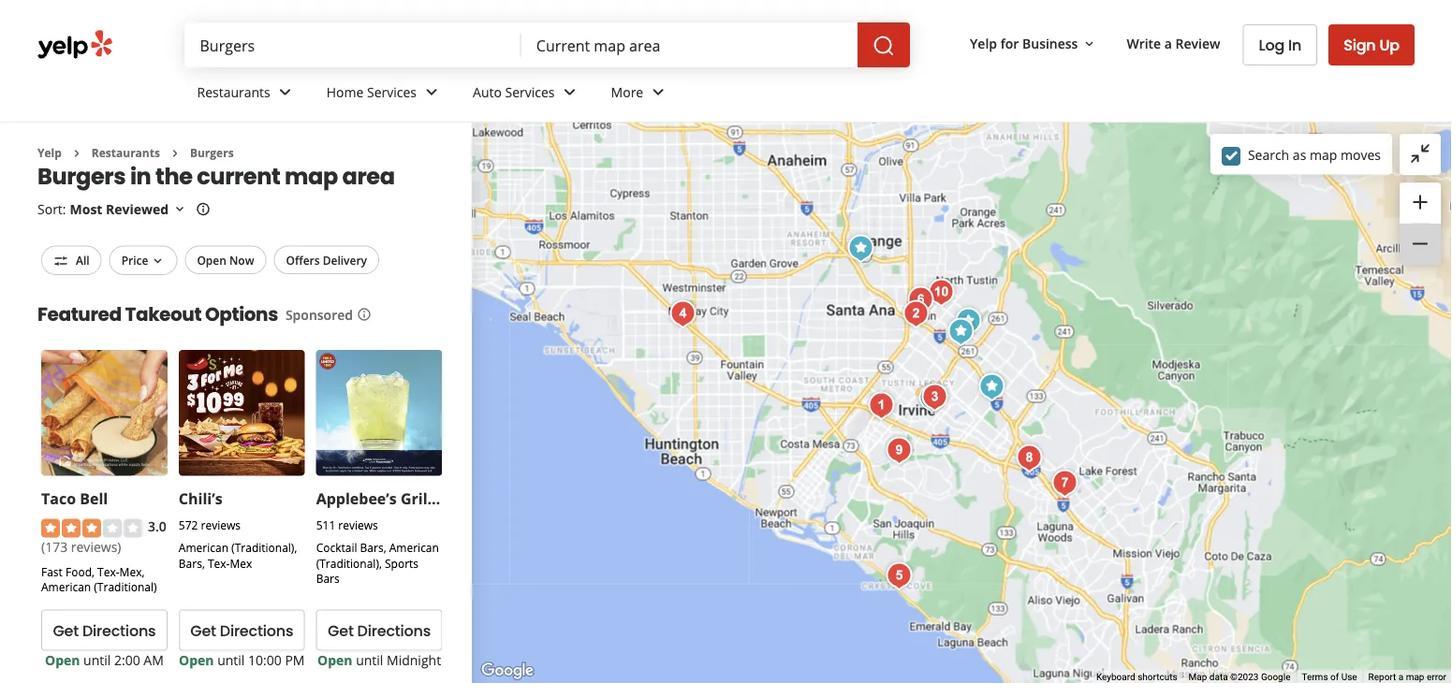 Task type: vqa. For each thing, say whether or not it's contained in the screenshot.
Reviews within the Applebee's Grill + Bar 511 reviews Cocktail Bars, American (Traditional), Sports Bars
yes



Task type: describe. For each thing, give the bounding box(es) containing it.
none field the find
[[200, 35, 506, 55]]

auto
[[473, 83, 502, 101]]

open for applebee's grill + bar
[[317, 652, 352, 669]]

takeout
[[125, 301, 201, 327]]

google
[[1261, 672, 1290, 683]]

burger king image
[[950, 303, 987, 340]]

+
[[436, 488, 444, 508]]

american inside 'fast food, tex-mex, american (traditional)'
[[41, 580, 91, 595]]

chili's
[[179, 488, 222, 508]]

572
[[179, 517, 198, 533]]

most
[[70, 200, 102, 218]]

reviews inside chili's 572 reviews american (traditional), bars, tex-mex
[[201, 517, 241, 533]]

tex- inside 'fast food, tex-mex, american (traditional)'
[[97, 564, 119, 580]]

burgers for burgers link
[[190, 145, 234, 161]]

burgers in the current map area
[[37, 160, 395, 192]]

report a map error
[[1368, 672, 1446, 683]]

offers
[[286, 252, 320, 268]]

get for applebee's grill + bar
[[328, 620, 354, 641]]

get directions for applebee's
[[328, 620, 431, 641]]

open until midnight
[[317, 652, 441, 669]]

mex,
[[119, 564, 145, 580]]

terms of use link
[[1302, 672, 1357, 683]]

applebee's grill + bar link
[[316, 488, 474, 508]]

chili's link
[[179, 488, 222, 508]]

get directions link for chili's
[[179, 610, 305, 651]]

chili's image
[[913, 380, 951, 417]]

0 horizontal spatial restaurants
[[92, 145, 160, 161]]

up
[[1379, 34, 1400, 55]]

24 chevron down v2 image for restaurants
[[274, 81, 297, 103]]

taco
[[41, 488, 76, 508]]

map region
[[270, 105, 1452, 683]]

all
[[76, 252, 90, 268]]

directions for applebee's
[[357, 620, 431, 641]]

3.0 (173 reviews)
[[41, 518, 166, 556]]

home
[[326, 83, 364, 101]]

2:00
[[114, 652, 140, 669]]

get directions for chili's
[[190, 620, 293, 641]]

crystal cove shake shack image
[[880, 558, 918, 595]]

none field near
[[536, 35, 843, 55]]

applebee's grill + bar 511 reviews cocktail bars, american (traditional), sports bars
[[316, 488, 474, 587]]

in
[[130, 160, 151, 192]]

yelp link
[[37, 145, 62, 161]]

bars, inside chili's 572 reviews american (traditional), bars, tex-mex
[[179, 556, 205, 571]]

bar
[[448, 488, 474, 508]]

open now
[[197, 252, 254, 268]]

delivery
[[323, 252, 367, 268]]

burgers link
[[190, 145, 234, 161]]

(traditional)
[[94, 580, 157, 595]]

0 horizontal spatial map
[[285, 160, 338, 192]]

am
[[144, 652, 164, 669]]

16 info v2 image
[[196, 202, 211, 217]]

until for applebee's
[[356, 652, 383, 669]]

1 get directions from the left
[[53, 620, 156, 641]]

24 chevron down v2 image for more
[[647, 81, 670, 103]]

burgers for burgers in the current map area
[[37, 160, 126, 192]]

10:00
[[248, 652, 282, 669]]

options
[[205, 301, 278, 327]]

burnt crumbs image
[[1011, 440, 1048, 477]]

restaurants inside business categories element
[[197, 83, 270, 101]]

chili's 572 reviews american (traditional), bars, tex-mex
[[179, 488, 297, 571]]

terms of use
[[1302, 672, 1357, 683]]

eureka! - irvine image
[[880, 432, 918, 469]]

open inside open now button
[[197, 252, 226, 268]]

for
[[1000, 34, 1019, 52]]

cocktail
[[316, 540, 357, 556]]

current
[[197, 160, 280, 192]]

16 chevron right v2 image for restaurants
[[69, 146, 84, 161]]

1 vertical spatial restaurants link
[[92, 145, 160, 161]]

report a map error link
[[1368, 672, 1446, 683]]

zoom out image
[[1409, 233, 1431, 255]]

keyboard
[[1096, 672, 1135, 683]]

directions for chili's
[[220, 620, 293, 641]]

pm
[[285, 652, 305, 669]]

terms
[[1302, 672, 1328, 683]]

a for report
[[1398, 672, 1404, 683]]

price button
[[109, 246, 177, 275]]

open for chili's
[[179, 652, 214, 669]]

fast food, tex-mex, american (traditional)
[[41, 564, 157, 595]]

more link
[[596, 67, 685, 122]]

as
[[1293, 146, 1306, 164]]

sign
[[1344, 34, 1376, 55]]

bosscat kitchen and libations image
[[863, 387, 900, 425]]

applebee's
[[316, 488, 397, 508]]

reviews inside applebee's grill + bar 511 reviews cocktail bars, american (traditional), sports bars
[[338, 517, 378, 533]]

american inside applebee's grill + bar 511 reviews cocktail bars, american (traditional), sports bars
[[389, 540, 439, 556]]

rock & brews - tustin image
[[923, 274, 960, 311]]

auto services
[[473, 83, 555, 101]]

map
[[1189, 672, 1207, 683]]

open now button
[[185, 246, 266, 274]]

fast
[[41, 564, 63, 580]]

511
[[316, 517, 335, 533]]

american inside chili's 572 reviews american (traditional), bars, tex-mex
[[179, 540, 228, 556]]

google image
[[477, 659, 538, 683]]

open until 10:00 pm
[[179, 652, 305, 669]]

taco bell link
[[41, 488, 108, 508]]

most reviewed
[[70, 200, 169, 218]]

map for search
[[1310, 146, 1337, 164]]

sort:
[[37, 200, 66, 218]]

american grub image
[[902, 281, 939, 319]]

tex- inside chili's 572 reviews american (traditional), bars, tex-mex
[[208, 556, 230, 571]]

3 star rating image
[[41, 519, 142, 538]]

grill
[[401, 488, 432, 508]]

get directions link for applebee's
[[316, 610, 442, 651]]

peter's gourmade burgers image
[[897, 295, 935, 333]]

featured takeout options
[[37, 301, 278, 327]]

use
[[1341, 672, 1357, 683]]

featured
[[37, 301, 121, 327]]

keyboard shortcuts button
[[1096, 671, 1177, 683]]

search
[[1248, 146, 1289, 164]]

sponsored
[[285, 305, 353, 323]]

0 vertical spatial restaurants link
[[182, 67, 311, 122]]



Task type: locate. For each thing, give the bounding box(es) containing it.
price
[[121, 252, 148, 268]]

bell
[[80, 488, 108, 508]]

16 chevron right v2 image for burgers
[[167, 146, 182, 161]]

open until 2:00 am
[[45, 652, 164, 669]]

0 horizontal spatial 24 chevron down v2 image
[[274, 81, 297, 103]]

services for auto services
[[505, 83, 555, 101]]

0 horizontal spatial a
[[1164, 34, 1172, 52]]

burgers up most at top
[[37, 160, 126, 192]]

map left error
[[1406, 672, 1424, 683]]

get directions link
[[41, 610, 167, 651], [179, 610, 305, 651], [316, 610, 442, 651]]

0 horizontal spatial directions
[[82, 620, 156, 641]]

services inside home services link
[[367, 83, 417, 101]]

get directions link up "open until 2:00 am" at the bottom left
[[41, 610, 167, 651]]

1 horizontal spatial 16 chevron right v2 image
[[167, 146, 182, 161]]

reviewed
[[106, 200, 169, 218]]

american down "grill"
[[389, 540, 439, 556]]

reviews
[[201, 517, 241, 533], [338, 517, 378, 533]]

error
[[1427, 672, 1446, 683]]

1 16 chevron right v2 image from the left
[[69, 146, 84, 161]]

bars,
[[360, 540, 386, 556], [179, 556, 205, 571]]

get directions up open until 10:00 pm
[[190, 620, 293, 641]]

0 horizontal spatial american
[[41, 580, 91, 595]]

0 horizontal spatial 24 chevron down v2 image
[[420, 81, 443, 103]]

reviews)
[[71, 538, 121, 556]]

None search field
[[185, 22, 914, 67]]

get up open until midnight
[[328, 620, 354, 641]]

home services
[[326, 83, 417, 101]]

sign up
[[1344, 34, 1400, 55]]

food,
[[65, 564, 94, 580]]

offers delivery
[[286, 252, 367, 268]]

24 chevron down v2 image left auto
[[420, 81, 443, 103]]

yelp
[[970, 34, 997, 52], [37, 145, 62, 161]]

open for taco bell
[[45, 652, 80, 669]]

1 horizontal spatial get directions link
[[179, 610, 305, 651]]

the cut image
[[916, 379, 954, 416]]

Find text field
[[200, 35, 506, 55]]

review
[[1175, 34, 1220, 52]]

3 directions from the left
[[357, 620, 431, 641]]

1 vertical spatial yelp
[[37, 145, 62, 161]]

0 horizontal spatial yelp
[[37, 145, 62, 161]]

none field up the home
[[200, 35, 506, 55]]

1 horizontal spatial 24 chevron down v2 image
[[647, 81, 670, 103]]

2 24 chevron down v2 image from the left
[[647, 81, 670, 103]]

sports
[[385, 556, 419, 571]]

1 horizontal spatial get
[[190, 620, 216, 641]]

0 horizontal spatial (traditional),
[[231, 540, 297, 556]]

all button
[[41, 246, 102, 275]]

area
[[342, 160, 395, 192]]

16 chevron right v2 image
[[69, 146, 84, 161], [167, 146, 182, 161]]

burgers up 16 info v2 image
[[190, 145, 234, 161]]

(traditional), inside chili's 572 reviews american (traditional), bars, tex-mex
[[231, 540, 297, 556]]

directions up 10:00
[[220, 620, 293, 641]]

0 horizontal spatial bars,
[[179, 556, 205, 571]]

1 horizontal spatial restaurants link
[[182, 67, 311, 122]]

1 horizontal spatial none field
[[536, 35, 843, 55]]

2 24 chevron down v2 image from the left
[[558, 81, 581, 103]]

1 horizontal spatial get directions
[[190, 620, 293, 641]]

bars, down 572
[[179, 556, 205, 571]]

data
[[1209, 672, 1228, 683]]

until left midnight
[[356, 652, 383, 669]]

the hat image
[[1046, 465, 1084, 502]]

24 chevron down v2 image
[[274, 81, 297, 103], [558, 81, 581, 103]]

1 horizontal spatial yelp
[[970, 34, 997, 52]]

0 horizontal spatial 16 chevron down v2 image
[[150, 254, 165, 269]]

0 horizontal spatial until
[[83, 652, 111, 669]]

16 chevron right v2 image right yelp link
[[69, 146, 84, 161]]

bars, inside applebee's grill + bar 511 reviews cocktail bars, american (traditional), sports bars
[[360, 540, 386, 556]]

get up open until 10:00 pm
[[190, 620, 216, 641]]

16 chevron down v2 image for most reviewed
[[172, 202, 187, 217]]

a right report
[[1398, 672, 1404, 683]]

restaurants up burgers link
[[197, 83, 270, 101]]

keyboard shortcuts
[[1096, 672, 1177, 683]]

until left 2:00
[[83, 652, 111, 669]]

1 reviews from the left
[[201, 517, 241, 533]]

3.0
[[148, 518, 166, 536]]

0 horizontal spatial get directions link
[[41, 610, 167, 651]]

0 horizontal spatial services
[[367, 83, 417, 101]]

shortcuts
[[1138, 672, 1177, 683]]

write
[[1127, 34, 1161, 52]]

burgers
[[190, 145, 234, 161], [37, 160, 126, 192]]

1 horizontal spatial american
[[179, 540, 228, 556]]

offers delivery button
[[274, 246, 379, 274]]

tex-
[[208, 556, 230, 571], [97, 564, 119, 580]]

1 directions from the left
[[82, 620, 156, 641]]

2 get directions link from the left
[[179, 610, 305, 651]]

get for taco bell
[[53, 620, 79, 641]]

16 chevron down v2 image right price
[[150, 254, 165, 269]]

american down (173
[[41, 580, 91, 595]]

1 horizontal spatial 24 chevron down v2 image
[[558, 81, 581, 103]]

1 vertical spatial a
[[1398, 672, 1404, 683]]

services right auto
[[505, 83, 555, 101]]

1 horizontal spatial reviews
[[338, 517, 378, 533]]

kfc image
[[973, 368, 1011, 406]]

16 chevron right v2 image left burgers link
[[167, 146, 182, 161]]

map left area
[[285, 160, 338, 192]]

1 horizontal spatial until
[[217, 652, 245, 669]]

1 horizontal spatial tex-
[[208, 556, 230, 571]]

tex- down 'chili's' link
[[208, 556, 230, 571]]

now
[[229, 252, 254, 268]]

business categories element
[[182, 67, 1415, 122]]

report
[[1368, 672, 1396, 683]]

0 horizontal spatial tex-
[[97, 564, 119, 580]]

(traditional), left the cocktail
[[231, 540, 297, 556]]

0 vertical spatial restaurants
[[197, 83, 270, 101]]

0 vertical spatial yelp
[[970, 34, 997, 52]]

of
[[1330, 672, 1339, 683]]

taco bell
[[41, 488, 108, 508]]

get directions up open until midnight
[[328, 620, 431, 641]]

open left now
[[197, 252, 226, 268]]

collapse map image
[[1409, 142, 1431, 165]]

24 chevron down v2 image inside home services link
[[420, 81, 443, 103]]

0 vertical spatial 16 chevron down v2 image
[[1082, 36, 1097, 51]]

until left 10:00
[[217, 652, 245, 669]]

0 vertical spatial a
[[1164, 34, 1172, 52]]

2 horizontal spatial get
[[328, 620, 354, 641]]

Near text field
[[536, 35, 843, 55]]

1 horizontal spatial directions
[[220, 620, 293, 641]]

most reviewed button
[[70, 200, 187, 218]]

16 info v2 image
[[357, 307, 372, 322]]

2 get from the left
[[190, 620, 216, 641]]

the
[[155, 160, 192, 192]]

1 horizontal spatial restaurants
[[197, 83, 270, 101]]

0 horizontal spatial get directions
[[53, 620, 156, 641]]

filters group
[[37, 246, 383, 275]]

1 vertical spatial restaurants
[[92, 145, 160, 161]]

search as map moves
[[1248, 146, 1381, 164]]

2 services from the left
[[505, 83, 555, 101]]

none field up the more link
[[536, 35, 843, 55]]

directions up open until midnight
[[357, 620, 431, 641]]

3 get directions link from the left
[[316, 610, 442, 651]]

1 24 chevron down v2 image from the left
[[420, 81, 443, 103]]

tex- down reviews)
[[97, 564, 119, 580]]

in
[[1288, 35, 1302, 56]]

2 reviews from the left
[[338, 517, 378, 533]]

24 chevron down v2 image inside auto services link
[[558, 81, 581, 103]]

1 24 chevron down v2 image from the left
[[274, 81, 297, 103]]

applebee's grill + bar image
[[842, 230, 880, 267]]

1 horizontal spatial 16 chevron down v2 image
[[172, 202, 187, 217]]

1 horizontal spatial (traditional),
[[316, 556, 382, 571]]

yelp for yelp link
[[37, 145, 62, 161]]

0 horizontal spatial burgers
[[37, 160, 126, 192]]

get for chili's
[[190, 620, 216, 641]]

2 16 chevron right v2 image from the left
[[167, 146, 182, 161]]

map right as
[[1310, 146, 1337, 164]]

services inside auto services link
[[505, 83, 555, 101]]

get up "open until 2:00 am" at the bottom left
[[53, 620, 79, 641]]

log in link
[[1243, 24, 1317, 66]]

1 get from the left
[[53, 620, 79, 641]]

map data ©2023 google
[[1189, 672, 1290, 683]]

2 horizontal spatial directions
[[357, 620, 431, 641]]

16 chevron down v2 image
[[1082, 36, 1097, 51], [172, 202, 187, 217], [150, 254, 165, 269]]

restaurants link
[[182, 67, 311, 122], [92, 145, 160, 161]]

(traditional), down 511
[[316, 556, 382, 571]]

zoom in image
[[1409, 191, 1431, 213]]

get directions up "open until 2:00 am" at the bottom left
[[53, 620, 156, 641]]

1 horizontal spatial a
[[1398, 672, 1404, 683]]

(traditional),
[[231, 540, 297, 556], [316, 556, 382, 571]]

moves
[[1341, 146, 1381, 164]]

yelp for business
[[970, 34, 1078, 52]]

24 chevron down v2 image for home services
[[420, 81, 443, 103]]

american
[[179, 540, 228, 556], [389, 540, 439, 556], [41, 580, 91, 595]]

2 get directions from the left
[[190, 620, 293, 641]]

(traditional), inside applebee's grill + bar 511 reviews cocktail bars, american (traditional), sports bars
[[316, 556, 382, 571]]

directions
[[82, 620, 156, 641], [220, 620, 293, 641], [357, 620, 431, 641]]

business
[[1022, 34, 1078, 52]]

16 chevron down v2 image inside price dropdown button
[[150, 254, 165, 269]]

yelp for yelp for business
[[970, 34, 997, 52]]

16 chevron down v2 image for yelp for business
[[1082, 36, 1097, 51]]

log in
[[1259, 35, 1302, 56]]

1 vertical spatial 16 chevron down v2 image
[[172, 202, 187, 217]]

None field
[[200, 35, 506, 55], [536, 35, 843, 55]]

get directions
[[53, 620, 156, 641], [190, 620, 293, 641], [328, 620, 431, 641]]

restaurants link up most reviewed popup button
[[92, 145, 160, 161]]

1 until from the left
[[83, 652, 111, 669]]

0 horizontal spatial reviews
[[201, 517, 241, 533]]

write a review
[[1127, 34, 1220, 52]]

0 horizontal spatial 16 chevron right v2 image
[[69, 146, 84, 161]]

map for report
[[1406, 672, 1424, 683]]

auto services link
[[458, 67, 596, 122]]

a for write
[[1164, 34, 1172, 52]]

2 vertical spatial 16 chevron down v2 image
[[150, 254, 165, 269]]

until for chili's
[[217, 652, 245, 669]]

24 chevron down v2 image right more
[[647, 81, 670, 103]]

services right the home
[[367, 83, 417, 101]]

24 chevron down v2 image right "auto services"
[[558, 81, 581, 103]]

0 horizontal spatial none field
[[200, 35, 506, 55]]

open
[[197, 252, 226, 268], [45, 652, 80, 669], [179, 652, 214, 669], [317, 652, 352, 669]]

mex
[[230, 556, 252, 571]]

group
[[1400, 183, 1441, 265]]

2 directions from the left
[[220, 620, 293, 641]]

1 horizontal spatial burgers
[[190, 145, 234, 161]]

2 until from the left
[[217, 652, 245, 669]]

yelp left for
[[970, 34, 997, 52]]

24 chevron down v2 image
[[420, 81, 443, 103], [647, 81, 670, 103]]

services for home services
[[367, 83, 417, 101]]

home services link
[[311, 67, 458, 122]]

open left 2:00
[[45, 652, 80, 669]]

a right write
[[1164, 34, 1172, 52]]

get directions link up open until 10:00 pm
[[179, 610, 305, 651]]

log
[[1259, 35, 1285, 56]]

1 horizontal spatial services
[[505, 83, 555, 101]]

yelp inside 'yelp for business' button
[[970, 34, 997, 52]]

reviews down applebee's
[[338, 517, 378, 533]]

16 filter v2 image
[[53, 254, 68, 269]]

restaurants up most reviewed popup button
[[92, 145, 160, 161]]

yelp for business button
[[962, 26, 1104, 60]]

services
[[367, 83, 417, 101], [505, 83, 555, 101]]

2 horizontal spatial 16 chevron down v2 image
[[1082, 36, 1097, 51]]

bars
[[316, 571, 340, 587]]

get directions link up open until midnight
[[316, 610, 442, 651]]

1 get directions link from the left
[[41, 610, 167, 651]]

16 chevron down v2 image inside most reviewed popup button
[[172, 202, 187, 217]]

0 horizontal spatial restaurants link
[[92, 145, 160, 161]]

1 services from the left
[[367, 83, 417, 101]]

24 chevron down v2 image inside the more link
[[647, 81, 670, 103]]

bunz image
[[664, 295, 702, 333]]

1 none field from the left
[[200, 35, 506, 55]]

taco bell image
[[942, 313, 980, 351]]

a
[[1164, 34, 1172, 52], [1398, 672, 1404, 683]]

restaurants link up burgers link
[[182, 67, 311, 122]]

midnight
[[387, 652, 441, 669]]

24 chevron down v2 image left the home
[[274, 81, 297, 103]]

open right am
[[179, 652, 214, 669]]

3 get directions from the left
[[328, 620, 431, 641]]

0 horizontal spatial get
[[53, 620, 79, 641]]

more
[[611, 83, 643, 101]]

16 chevron down v2 image right business
[[1082, 36, 1097, 51]]

2 horizontal spatial map
[[1406, 672, 1424, 683]]

2 horizontal spatial until
[[356, 652, 383, 669]]

24 chevron down v2 image for auto services
[[558, 81, 581, 103]]

open right pm
[[317, 652, 352, 669]]

get
[[53, 620, 79, 641], [190, 620, 216, 641], [328, 620, 354, 641]]

16 chevron down v2 image inside 'yelp for business' button
[[1082, 36, 1097, 51]]

3 until from the left
[[356, 652, 383, 669]]

american down 572
[[179, 540, 228, 556]]

bars, right the cocktail
[[360, 540, 386, 556]]

sign up link
[[1329, 24, 1415, 66]]

2 horizontal spatial get directions
[[328, 620, 431, 641]]

reviews right 572
[[201, 517, 241, 533]]

2 none field from the left
[[536, 35, 843, 55]]

3 get from the left
[[328, 620, 354, 641]]

1 horizontal spatial bars,
[[360, 540, 386, 556]]

(173
[[41, 538, 68, 556]]

yelp up sort:
[[37, 145, 62, 161]]

2 horizontal spatial get directions link
[[316, 610, 442, 651]]

16 chevron down v2 image for price
[[150, 254, 165, 269]]

2 horizontal spatial american
[[389, 540, 439, 556]]

16 chevron down v2 image left 16 info v2 image
[[172, 202, 187, 217]]

1 horizontal spatial map
[[1310, 146, 1337, 164]]

search image
[[873, 35, 895, 57]]

directions up 2:00
[[82, 620, 156, 641]]



